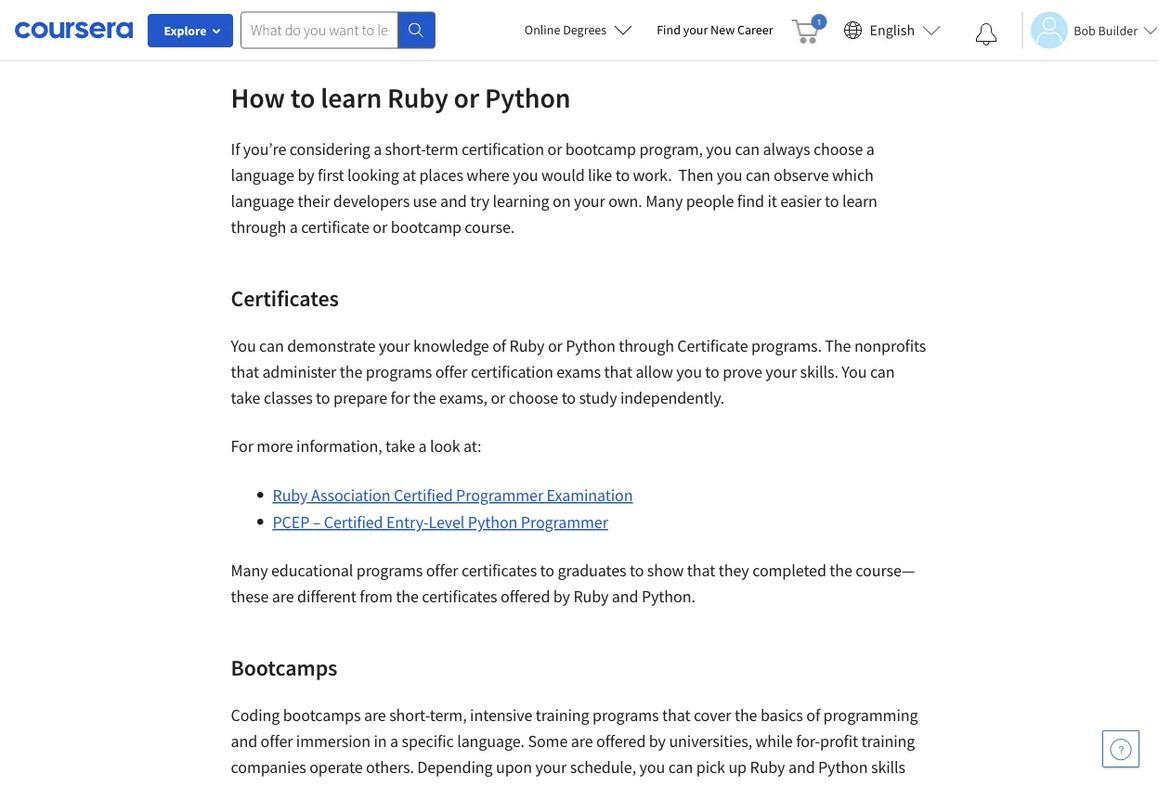 Task type: locate. For each thing, give the bounding box(es) containing it.
on
[[553, 191, 571, 212]]

that left cover
[[662, 705, 690, 726]]

ruby up pcep
[[273, 485, 308, 506]]

find
[[657, 21, 681, 38]]

training up skills on the right of page
[[861, 731, 915, 752]]

0 vertical spatial choose
[[813, 139, 863, 160]]

learn up considering
[[321, 80, 382, 115]]

are up in at the bottom of the page
[[364, 705, 386, 726]]

0 vertical spatial offered
[[501, 587, 550, 607]]

can left pick
[[668, 757, 693, 778]]

programmer down examination
[[521, 512, 608, 533]]

0 vertical spatial certified
[[394, 485, 453, 506]]

0 vertical spatial offer
[[435, 362, 468, 383]]

by inside many educational programs offer certificates to graduates to show that they completed the course— these are different from the certificates offered by ruby and python.
[[553, 587, 570, 607]]

1 horizontal spatial many
[[646, 191, 683, 212]]

and left try
[[440, 191, 467, 212]]

0 vertical spatial certification
[[462, 139, 544, 160]]

programs inside coding bootcamps are short-term, intensive training programs that cover the basics of programming and offer immersion in a specific language. some are offered by universities, while for-profit training companies operate others. depending upon your schedule, you can pick up ruby and python skills from in-person and online options.
[[593, 705, 659, 726]]

ruby down graduates
[[573, 587, 609, 607]]

educational
[[271, 561, 353, 581]]

take
[[231, 388, 260, 409], [386, 436, 415, 457]]

choose down exams
[[509, 388, 558, 409]]

1 horizontal spatial are
[[364, 705, 386, 726]]

through up allow
[[619, 336, 674, 357]]

0 horizontal spatial choose
[[509, 388, 558, 409]]

certified up entry-
[[394, 485, 453, 506]]

online degrees button
[[510, 9, 647, 50]]

1 vertical spatial bootcamp
[[391, 217, 461, 238]]

from right different
[[360, 587, 393, 607]]

you right schedule, at bottom
[[639, 757, 665, 778]]

1 vertical spatial certification
[[471, 362, 553, 383]]

the right for
[[413, 388, 436, 409]]

coding
[[231, 705, 280, 726]]

1 horizontal spatial certified
[[394, 485, 453, 506]]

ruby right the knowledge
[[509, 336, 545, 357]]

0 horizontal spatial offered
[[501, 587, 550, 607]]

by down graduates
[[553, 587, 570, 607]]

many up these
[[231, 561, 268, 581]]

entry-
[[386, 512, 429, 533]]

1 vertical spatial short-
[[389, 705, 430, 726]]

0 vertical spatial are
[[272, 587, 294, 607]]

you down the
[[842, 362, 867, 383]]

1 horizontal spatial through
[[619, 336, 674, 357]]

programs down entry-
[[356, 561, 423, 581]]

0 vertical spatial by
[[298, 165, 314, 186]]

bootcamp down the use
[[391, 217, 461, 238]]

many
[[646, 191, 683, 212], [231, 561, 268, 581]]

then
[[678, 165, 714, 186]]

if you're considering a short-term certification or bootcamp program, you can always choose a language by first looking at places where you would like to work.  then you can observe which language their developers use and try learning on your own. many people find it easier to learn through a certificate or bootcamp course.
[[231, 139, 878, 238]]

0 horizontal spatial many
[[231, 561, 268, 581]]

certification
[[462, 139, 544, 160], [471, 362, 553, 383]]

language.
[[457, 731, 525, 752]]

What do you want to learn? text field
[[241, 12, 398, 49]]

ruby association certified programmer examination link
[[273, 485, 633, 506]]

0 horizontal spatial of
[[492, 336, 506, 357]]

your inside coding bootcamps are short-term, intensive training programs that cover the basics of programming and offer immersion in a specific language. some are offered by universities, while for-profit training companies operate others. depending upon your schedule, you can pick up ruby and python skills from in-person and online options.
[[535, 757, 567, 778]]

by inside if you're considering a short-term certification or bootcamp program, you can always choose a language by first looking at places where you would like to work.  then you can observe which language their developers use and try learning on your own. many people find it easier to learn through a certificate or bootcamp course.
[[298, 165, 314, 186]]

programmer down at:
[[456, 485, 543, 506]]

you inside coding bootcamps are short-term, intensive training programs that cover the basics of programming and offer immersion in a specific language. some are offered by universities, while for-profit training companies operate others. depending upon your schedule, you can pick up ruby and python skills from in-person and online options.
[[639, 757, 665, 778]]

the right cover
[[735, 705, 757, 726]]

completed
[[752, 561, 826, 581]]

of inside the you can demonstrate your knowledge of ruby or python through certificate programs. the nonprofits that administer the programs offer certification exams that allow you to prove your skills. you can take classes to prepare for the exams, or choose to study independently.
[[492, 336, 506, 357]]

ruby
[[387, 80, 448, 115], [509, 336, 545, 357], [273, 485, 308, 506], [573, 587, 609, 607], [750, 757, 785, 778]]

1 horizontal spatial learn
[[842, 191, 878, 212]]

python right level
[[468, 512, 518, 533]]

for
[[391, 388, 410, 409]]

0 vertical spatial short-
[[385, 139, 425, 160]]

1 vertical spatial programmer
[[521, 512, 608, 533]]

offered inside coding bootcamps are short-term, intensive training programs that cover the basics of programming and offer immersion in a specific language. some are offered by universities, while for-profit training companies operate others. depending upon your schedule, you can pick up ruby and python skills from in-person and online options.
[[596, 731, 646, 752]]

can inside coding bootcamps are short-term, intensive training programs that cover the basics of programming and offer immersion in a specific language. some are offered by universities, while for-profit training companies operate others. depending upon your schedule, you can pick up ruby and python skills from in-person and online options.
[[668, 757, 693, 778]]

take left classes
[[231, 388, 260, 409]]

1 horizontal spatial offered
[[596, 731, 646, 752]]

association
[[311, 485, 390, 506]]

are up schedule, at bottom
[[571, 731, 593, 752]]

explore
[[164, 22, 207, 39]]

new
[[711, 21, 735, 38]]

1 horizontal spatial you
[[842, 362, 867, 383]]

or up term
[[454, 80, 479, 115]]

you up learning at the left top
[[513, 165, 538, 186]]

1 vertical spatial through
[[619, 336, 674, 357]]

the up "prepare" in the left of the page
[[340, 362, 362, 383]]

language
[[231, 165, 294, 186], [231, 191, 294, 212]]

0 horizontal spatial you
[[231, 336, 256, 357]]

to down exams
[[562, 388, 576, 409]]

many educational programs offer certificates to graduates to show that they completed the course— these are different from the certificates offered by ruby and python.
[[231, 561, 915, 607]]

their
[[298, 191, 330, 212]]

universities,
[[669, 731, 752, 752]]

programs up for
[[366, 362, 432, 383]]

1 horizontal spatial of
[[806, 705, 820, 726]]

term
[[425, 139, 458, 160]]

your down programs.
[[765, 362, 797, 383]]

0 vertical spatial training
[[536, 705, 589, 726]]

or up would
[[547, 139, 562, 160]]

short-
[[385, 139, 425, 160], [389, 705, 430, 726]]

many right own.
[[646, 191, 683, 212]]

choose inside if you're considering a short-term certification or bootcamp program, you can always choose a language by first looking at places where you would like to work.  then you can observe which language their developers use and try learning on your own. many people find it easier to learn through a certificate or bootcamp course.
[[813, 139, 863, 160]]

python inside coding bootcamps are short-term, intensive training programs that cover the basics of programming and offer immersion in a specific language. some are offered by universities, while for-profit training companies operate others. depending upon your schedule, you can pick up ruby and python skills from in-person and online options.
[[818, 757, 868, 778]]

ruby down the "while"
[[750, 757, 785, 778]]

cover
[[694, 705, 731, 726]]

short- inside if you're considering a short-term certification or bootcamp program, you can always choose a language by first looking at places where you would like to work.  then you can observe which language their developers use and try learning on your own. many people find it easier to learn through a certificate or bootcamp course.
[[385, 139, 425, 160]]

0 vertical spatial programs
[[366, 362, 432, 383]]

online
[[525, 21, 560, 38]]

bob
[[1074, 22, 1096, 39]]

help center image
[[1110, 738, 1132, 761]]

are right these
[[272, 587, 294, 607]]

1 vertical spatial offered
[[596, 731, 646, 752]]

your right the find
[[683, 21, 708, 38]]

python up exams
[[566, 336, 615, 357]]

certification up exams,
[[471, 362, 553, 383]]

coursera image
[[15, 15, 133, 45]]

1 vertical spatial offer
[[426, 561, 458, 581]]

of right the knowledge
[[492, 336, 506, 357]]

use
[[413, 191, 437, 212]]

or down the developers
[[373, 217, 387, 238]]

show notifications image
[[975, 23, 998, 46]]

1 vertical spatial from
[[231, 783, 264, 787]]

python inside the you can demonstrate your knowledge of ruby or python through certificate programs. the nonprofits that administer the programs offer certification exams that allow you to prove your skills. you can take classes to prepare for the exams, or choose to study independently.
[[566, 336, 615, 357]]

bootcamp up like
[[565, 139, 636, 160]]

0 vertical spatial language
[[231, 165, 294, 186]]

–
[[313, 512, 321, 533]]

if
[[231, 139, 240, 160]]

you up independently.
[[676, 362, 702, 383]]

offer up the companies
[[261, 731, 293, 752]]

0 vertical spatial many
[[646, 191, 683, 212]]

0 vertical spatial through
[[231, 217, 286, 238]]

python
[[485, 80, 571, 115], [566, 336, 615, 357], [468, 512, 518, 533], [818, 757, 868, 778]]

training up some
[[536, 705, 589, 726]]

1 vertical spatial take
[[386, 436, 415, 457]]

language left their
[[231, 191, 294, 212]]

always
[[763, 139, 810, 160]]

operate
[[309, 757, 363, 778]]

your up for
[[379, 336, 410, 357]]

2 vertical spatial by
[[649, 731, 666, 752]]

programs up schedule, at bottom
[[593, 705, 659, 726]]

independently.
[[620, 388, 725, 409]]

1 vertical spatial many
[[231, 561, 268, 581]]

term,
[[430, 705, 467, 726]]

to right classes
[[316, 388, 330, 409]]

0 horizontal spatial learn
[[321, 80, 382, 115]]

0 horizontal spatial bootcamp
[[391, 217, 461, 238]]

short- up "at"
[[385, 139, 425, 160]]

and down graduates
[[612, 587, 638, 607]]

0 horizontal spatial through
[[231, 217, 286, 238]]

demonstrate
[[287, 336, 375, 357]]

1 vertical spatial certified
[[324, 512, 383, 533]]

you
[[231, 336, 256, 357], [842, 362, 867, 383]]

1 vertical spatial language
[[231, 191, 294, 212]]

english button
[[836, 0, 948, 60]]

0 horizontal spatial are
[[272, 587, 294, 607]]

or
[[454, 80, 479, 115], [547, 139, 562, 160], [373, 217, 387, 238], [548, 336, 563, 357], [491, 388, 505, 409]]

and down 'operate'
[[336, 783, 363, 787]]

of up the for-
[[806, 705, 820, 726]]

through up the certificates
[[231, 217, 286, 238]]

1 vertical spatial are
[[364, 705, 386, 726]]

1 vertical spatial programs
[[356, 561, 423, 581]]

offer
[[435, 362, 468, 383], [426, 561, 458, 581], [261, 731, 293, 752]]

skills
[[871, 757, 906, 778]]

None search field
[[241, 12, 436, 49]]

from inside coding bootcamps are short-term, intensive training programs that cover the basics of programming and offer immersion in a specific language. some are offered by universities, while for-profit training companies operate others. depending upon your schedule, you can pick up ruby and python skills from in-person and online options.
[[231, 783, 264, 787]]

and inside if you're considering a short-term certification or bootcamp program, you can always choose a language by first looking at places where you would like to work.  then you can observe which language their developers use and try learning on your own. many people find it easier to learn through a certificate or bootcamp course.
[[440, 191, 467, 212]]

course.
[[465, 217, 515, 238]]

programs inside many educational programs offer certificates to graduates to show that they completed the course— these are different from the certificates offered by ruby and python.
[[356, 561, 423, 581]]

2 horizontal spatial are
[[571, 731, 593, 752]]

show
[[647, 561, 684, 581]]

pick
[[696, 757, 725, 778]]

ruby inside coding bootcamps are short-term, intensive training programs that cover the basics of programming and offer immersion in a specific language. some are offered by universities, while for-profit training companies operate others. depending upon your schedule, you can pick up ruby and python skills from in-person and online options.
[[750, 757, 785, 778]]

short- up specific
[[389, 705, 430, 726]]

profit
[[820, 731, 858, 752]]

your down some
[[535, 757, 567, 778]]

offer down the knowledge
[[435, 362, 468, 383]]

a
[[373, 139, 382, 160], [866, 139, 875, 160], [289, 217, 298, 238], [418, 436, 427, 457], [390, 731, 398, 752]]

by left universities,
[[649, 731, 666, 752]]

and
[[440, 191, 467, 212], [612, 587, 638, 607], [231, 731, 257, 752], [788, 757, 815, 778], [336, 783, 363, 787]]

2 vertical spatial programs
[[593, 705, 659, 726]]

or up exams
[[548, 336, 563, 357]]

can
[[735, 139, 760, 160], [746, 165, 770, 186], [259, 336, 284, 357], [870, 362, 895, 383], [668, 757, 693, 778]]

0 vertical spatial take
[[231, 388, 260, 409]]

1 horizontal spatial training
[[861, 731, 915, 752]]

you down the certificates
[[231, 336, 256, 357]]

offer inside many educational programs offer certificates to graduates to show that they completed the course— these are different from the certificates offered by ruby and python.
[[426, 561, 458, 581]]

1 vertical spatial of
[[806, 705, 820, 726]]

1 horizontal spatial from
[[360, 587, 393, 607]]

through
[[231, 217, 286, 238], [619, 336, 674, 357]]

up
[[729, 757, 747, 778]]

language down the you're
[[231, 165, 294, 186]]

2 vertical spatial offer
[[261, 731, 293, 752]]

0 vertical spatial from
[[360, 587, 393, 607]]

easier
[[780, 191, 822, 212]]

that left administer
[[231, 362, 259, 383]]

find your new career
[[657, 21, 773, 38]]

by left first
[[298, 165, 314, 186]]

1 horizontal spatial bootcamp
[[565, 139, 636, 160]]

learn down which
[[842, 191, 878, 212]]

course—
[[856, 561, 915, 581]]

1 horizontal spatial choose
[[813, 139, 863, 160]]

1 vertical spatial choose
[[509, 388, 558, 409]]

offer down the pcep – certified entry-level python programmer link
[[426, 561, 458, 581]]

certification inside if you're considering a short-term certification or bootcamp program, you can always choose a language by first looking at places where you would like to work.  then you can observe which language their developers use and try learning on your own. many people find it easier to learn through a certificate or bootcamp course.
[[462, 139, 544, 160]]

python inside ruby association certified programmer examination pcep – certified entry-level python programmer
[[468, 512, 518, 533]]

0 horizontal spatial certified
[[324, 512, 383, 533]]

try
[[470, 191, 490, 212]]

to right easier
[[825, 191, 839, 212]]

certified down association
[[324, 512, 383, 533]]

a right in at the bottom of the page
[[390, 731, 398, 752]]

learn
[[321, 80, 382, 115], [842, 191, 878, 212]]

nonprofits
[[854, 336, 926, 357]]

certification up where
[[462, 139, 544, 160]]

2 horizontal spatial by
[[649, 731, 666, 752]]

by inside coding bootcamps are short-term, intensive training programs that cover the basics of programming and offer immersion in a specific language. some are offered by universities, while for-profit training companies operate others. depending upon your schedule, you can pick up ruby and python skills from in-person and online options.
[[649, 731, 666, 752]]

1 horizontal spatial by
[[553, 587, 570, 607]]

to left show
[[630, 561, 644, 581]]

0 vertical spatial of
[[492, 336, 506, 357]]

your right on
[[574, 191, 605, 212]]

information,
[[296, 436, 382, 457]]

take left look
[[386, 436, 415, 457]]

0 horizontal spatial take
[[231, 388, 260, 409]]

ruby inside many educational programs offer certificates to graduates to show that they completed the course— these are different from the certificates offered by ruby and python.
[[573, 587, 609, 607]]

you can demonstrate your knowledge of ruby or python through certificate programs. the nonprofits that administer the programs offer certification exams that allow you to prove your skills. you can take classes to prepare for the exams, or choose to study independently.
[[231, 336, 926, 409]]

1 vertical spatial learn
[[842, 191, 878, 212]]

certified
[[394, 485, 453, 506], [324, 512, 383, 533]]

choose
[[813, 139, 863, 160], [509, 388, 558, 409]]

choose up which
[[813, 139, 863, 160]]

0 horizontal spatial from
[[231, 783, 264, 787]]

from down the companies
[[231, 783, 264, 787]]

1 vertical spatial you
[[842, 362, 867, 383]]

1 horizontal spatial take
[[386, 436, 415, 457]]

0 horizontal spatial by
[[298, 165, 314, 186]]

shopping cart: 1 item image
[[792, 14, 827, 44]]

and down coding
[[231, 731, 257, 752]]

graduates
[[558, 561, 626, 581]]

bootcamps
[[283, 705, 361, 726]]

from
[[360, 587, 393, 607], [231, 783, 264, 787]]

python down profit
[[818, 757, 868, 778]]

online
[[366, 783, 410, 787]]

1 vertical spatial by
[[553, 587, 570, 607]]

that left they at the bottom of the page
[[687, 561, 715, 581]]

that inside many educational programs offer certificates to graduates to show that they completed the course— these are different from the certificates offered by ruby and python.
[[687, 561, 715, 581]]

0 vertical spatial certificates
[[462, 561, 537, 581]]

schedule,
[[570, 757, 636, 778]]



Task type: vqa. For each thing, say whether or not it's contained in the screenshot.
programs within the 'You can demonstrate your knowledge of Ruby or Python through Certificate programs. The nonprofits that administer the programs offer certification exams that allow you to prove your skills. You can take classes to prepare for the exams, or choose to study independently.'
yes



Task type: describe. For each thing, give the bounding box(es) containing it.
1 language from the top
[[231, 165, 294, 186]]

or right exams,
[[491, 388, 505, 409]]

immersion
[[296, 731, 370, 752]]

through inside if you're considering a short-term certification or bootcamp program, you can always choose a language by first looking at places where you would like to work.  then you can observe which language their developers use and try learning on your own. many people find it easier to learn through a certificate or bootcamp course.
[[231, 217, 286, 238]]

to left graduates
[[540, 561, 554, 581]]

administer
[[262, 362, 336, 383]]

offer inside coding bootcamps are short-term, intensive training programs that cover the basics of programming and offer immersion in a specific language. some are offered by universities, while for-profit training companies operate others. depending upon your schedule, you can pick up ruby and python skills from in-person and online options.
[[261, 731, 293, 752]]

companies
[[231, 757, 306, 778]]

that inside coding bootcamps are short-term, intensive training programs that cover the basics of programming and offer immersion in a specific language. some are offered by universities, while for-profit training companies operate others. depending upon your schedule, you can pick up ruby and python skills from in-person and online options.
[[662, 705, 690, 726]]

the down entry-
[[396, 587, 419, 607]]

0 vertical spatial you
[[231, 336, 256, 357]]

you up people
[[717, 165, 742, 186]]

0 vertical spatial bootcamp
[[565, 139, 636, 160]]

knowledge
[[413, 336, 489, 357]]

python down online
[[485, 80, 571, 115]]

upon
[[496, 757, 532, 778]]

bootcamps
[[231, 654, 337, 682]]

allow
[[636, 362, 673, 383]]

look
[[430, 436, 460, 457]]

bob builder
[[1074, 22, 1138, 39]]

different
[[297, 587, 356, 607]]

the inside coding bootcamps are short-term, intensive training programs that cover the basics of programming and offer immersion in a specific language. some are offered by universities, while for-profit training companies operate others. depending upon your schedule, you can pick up ruby and python skills from in-person and online options.
[[735, 705, 757, 726]]

learn inside if you're considering a short-term certification or bootcamp program, you can always choose a language by first looking at places where you would like to work.  then you can observe which language their developers use and try learning on your own. many people find it easier to learn through a certificate or bootcamp course.
[[842, 191, 878, 212]]

0 horizontal spatial training
[[536, 705, 589, 726]]

offered inside many educational programs offer certificates to graduates to show that they completed the course— these are different from the certificates offered by ruby and python.
[[501, 587, 550, 607]]

certification inside the you can demonstrate your knowledge of ruby or python through certificate programs. the nonprofits that administer the programs offer certification exams that allow you to prove your skills. you can take classes to prepare for the exams, or choose to study independently.
[[471, 362, 553, 383]]

can up find on the top right of page
[[746, 165, 770, 186]]

offer inside the you can demonstrate your knowledge of ruby or python through certificate programs. the nonprofits that administer the programs offer certification exams that allow you to prove your skills. you can take classes to prepare for the exams, or choose to study independently.
[[435, 362, 468, 383]]

for more information, take a look at:
[[231, 436, 481, 457]]

2 vertical spatial are
[[571, 731, 593, 752]]

to right like
[[615, 165, 630, 186]]

ruby up term
[[387, 80, 448, 115]]

pcep
[[273, 512, 309, 533]]

certificates
[[231, 284, 339, 312]]

prepare
[[333, 388, 387, 409]]

own.
[[608, 191, 642, 212]]

a inside coding bootcamps are short-term, intensive training programs that cover the basics of programming and offer immersion in a specific language. some are offered by universities, while for-profit training companies operate others. depending upon your schedule, you can pick up ruby and python skills from in-person and online options.
[[390, 731, 398, 752]]

explore button
[[148, 14, 233, 47]]

where
[[467, 165, 509, 186]]

0 vertical spatial programmer
[[456, 485, 543, 506]]

degrees
[[563, 21, 607, 38]]

many inside if you're considering a short-term certification or bootcamp program, you can always choose a language by first looking at places where you would like to work.  then you can observe which language their developers use and try learning on your own. many people find it easier to learn through a certificate or bootcamp course.
[[646, 191, 683, 212]]

which
[[832, 165, 874, 186]]

to right how
[[290, 80, 315, 115]]

options.
[[413, 783, 469, 787]]

take inside the you can demonstrate your knowledge of ruby or python through certificate programs. the nonprofits that administer the programs offer certification exams that allow you to prove your skills. you can take classes to prepare for the exams, or choose to study independently.
[[231, 388, 260, 409]]

through inside the you can demonstrate your knowledge of ruby or python through certificate programs. the nonprofits that administer the programs offer certification exams that allow you to prove your skills. you can take classes to prepare for the exams, or choose to study independently.
[[619, 336, 674, 357]]

builder
[[1098, 22, 1138, 39]]

ruby association certified programmer examination pcep – certified entry-level python programmer
[[273, 485, 633, 533]]

places
[[419, 165, 463, 186]]

online degrees
[[525, 21, 607, 38]]

observe
[[774, 165, 829, 186]]

for
[[231, 436, 253, 457]]

1 vertical spatial training
[[861, 731, 915, 752]]

people
[[686, 191, 734, 212]]

how
[[231, 80, 285, 115]]

and inside many educational programs offer certificates to graduates to show that they completed the course— these are different from the certificates offered by ruby and python.
[[612, 587, 638, 607]]

for-
[[796, 731, 820, 752]]

at
[[402, 165, 416, 186]]

short- inside coding bootcamps are short-term, intensive training programs that cover the basics of programming and offer immersion in a specific language. some are offered by universities, while for-profit training companies operate others. depending upon your schedule, you can pick up ruby and python skills from in-person and online options.
[[389, 705, 430, 726]]

that up study
[[604, 362, 632, 383]]

looking
[[347, 165, 399, 186]]

while
[[756, 731, 793, 752]]

you inside the you can demonstrate your knowledge of ruby or python through certificate programs. the nonprofits that administer the programs offer certification exams that allow you to prove your skills. you can take classes to prepare for the exams, or choose to study independently.
[[676, 362, 702, 383]]

1 vertical spatial certificates
[[422, 587, 497, 607]]

level
[[429, 512, 465, 533]]

learning
[[493, 191, 549, 212]]

certificate
[[301, 217, 369, 238]]

considering
[[290, 139, 370, 160]]

more
[[257, 436, 293, 457]]

of inside coding bootcamps are short-term, intensive training programs that cover the basics of programming and offer immersion in a specific language. some are offered by universities, while for-profit training companies operate others. depending upon your schedule, you can pick up ruby and python skills from in-person and online options.
[[806, 705, 820, 726]]

it
[[768, 191, 777, 212]]

can up administer
[[259, 336, 284, 357]]

find your new career link
[[647, 19, 782, 42]]

prove
[[723, 362, 762, 383]]

ruby inside the you can demonstrate your knowledge of ruby or python through certificate programs. the nonprofits that administer the programs offer certification exams that allow you to prove your skills. you can take classes to prepare for the exams, or choose to study independently.
[[509, 336, 545, 357]]

person
[[285, 783, 333, 787]]

depending
[[417, 757, 493, 778]]

classes
[[264, 388, 313, 409]]

0 vertical spatial learn
[[321, 80, 382, 115]]

2 language from the top
[[231, 191, 294, 212]]

the left course—
[[830, 561, 852, 581]]

to down certificate
[[705, 362, 720, 383]]

ruby inside ruby association certified programmer examination pcep – certified entry-level python programmer
[[273, 485, 308, 506]]

would
[[541, 165, 585, 186]]

some
[[528, 731, 568, 752]]

a up the looking at left
[[373, 139, 382, 160]]

can down nonprofits
[[870, 362, 895, 383]]

first
[[318, 165, 344, 186]]

program,
[[639, 139, 703, 160]]

pcep – certified entry-level python programmer link
[[273, 512, 608, 533]]

your inside if you're considering a short-term certification or bootcamp program, you can always choose a language by first looking at places where you would like to work.  then you can observe which language their developers use and try learning on your own. many people find it easier to learn through a certificate or bootcamp course.
[[574, 191, 605, 212]]

you up then
[[706, 139, 732, 160]]

in
[[374, 731, 387, 752]]

a left look
[[418, 436, 427, 457]]

from inside many educational programs offer certificates to graduates to show that they completed the course— these are different from the certificates offered by ruby and python.
[[360, 587, 393, 607]]

python.
[[642, 587, 695, 607]]

career
[[737, 21, 773, 38]]

coding bootcamps are short-term, intensive training programs that cover the basics of programming and offer immersion in a specific language. some are offered by universities, while for-profit training companies operate others. depending upon your schedule, you can pick up ruby and python skills from in-person and online options.
[[231, 705, 918, 787]]

english
[[870, 21, 915, 39]]

others.
[[366, 757, 414, 778]]

choose inside the you can demonstrate your knowledge of ruby or python through certificate programs. the nonprofits that administer the programs offer certification exams that allow you to prove your skills. you can take classes to prepare for the exams, or choose to study independently.
[[509, 388, 558, 409]]

these
[[231, 587, 269, 607]]

programs inside the you can demonstrate your knowledge of ruby or python through certificate programs. the nonprofits that administer the programs offer certification exams that allow you to prove your skills. you can take classes to prepare for the exams, or choose to study independently.
[[366, 362, 432, 383]]

many inside many educational programs offer certificates to graduates to show that they completed the course— these are different from the certificates offered by ruby and python.
[[231, 561, 268, 581]]

find
[[737, 191, 764, 212]]

skills.
[[800, 362, 839, 383]]

they
[[719, 561, 749, 581]]

are inside many educational programs offer certificates to graduates to show that they completed the course— these are different from the certificates offered by ruby and python.
[[272, 587, 294, 607]]

exams,
[[439, 388, 488, 409]]

how to learn ruby or python
[[231, 80, 576, 115]]

specific
[[402, 731, 454, 752]]

certificate
[[677, 336, 748, 357]]

like
[[588, 165, 612, 186]]

intensive
[[470, 705, 532, 726]]

developers
[[333, 191, 410, 212]]

a down their
[[289, 217, 298, 238]]

and down the for-
[[788, 757, 815, 778]]

the
[[825, 336, 851, 357]]

programming
[[823, 705, 918, 726]]

can left always
[[735, 139, 760, 160]]

a up which
[[866, 139, 875, 160]]

you're
[[243, 139, 286, 160]]



